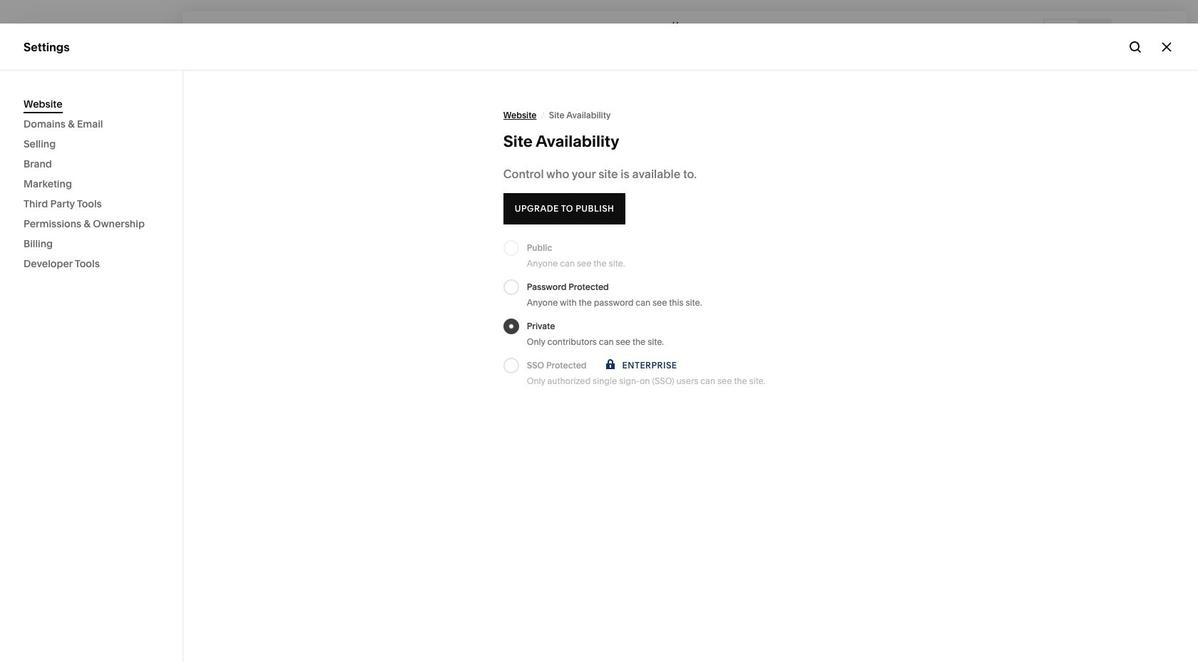 Task type: describe. For each thing, give the bounding box(es) containing it.
search image
[[1128, 39, 1143, 55]]

feature gate lock image
[[602, 358, 618, 374]]

cross large image
[[1159, 39, 1175, 55]]



Task type: locate. For each thing, give the bounding box(es) containing it.
logo squarespace image
[[24, 24, 39, 39]]

style image
[[1125, 23, 1141, 39]]

tab list
[[1045, 20, 1111, 42]]

site preview image
[[1158, 23, 1174, 39]]

desktop image
[[1054, 23, 1069, 39]]

mobile image
[[1086, 23, 1102, 39]]

search image
[[143, 24, 158, 39]]



